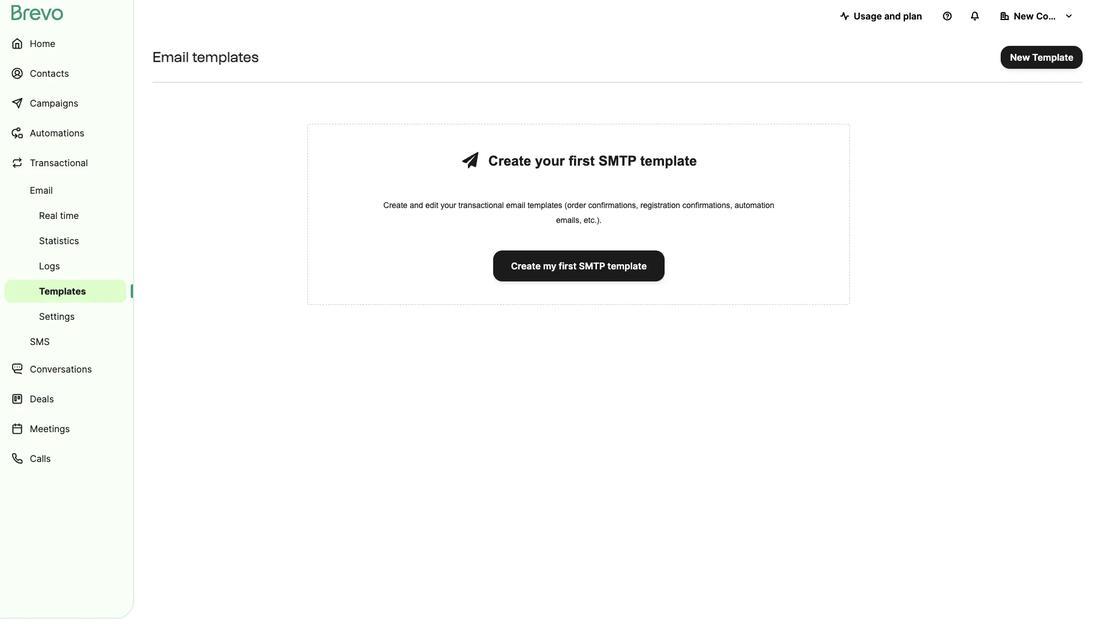 Task type: describe. For each thing, give the bounding box(es) containing it.
real time link
[[5, 204, 126, 227]]

campaigns link
[[5, 90, 126, 117]]

edit
[[426, 201, 439, 210]]

2 confirmations, from the left
[[683, 201, 733, 210]]

templates
[[39, 286, 86, 297]]

create for create and edit your transactional email templates (order confirmations, registration confirmations, automation emails, etc.).
[[384, 201, 408, 210]]

home link
[[5, 30, 126, 57]]

0 vertical spatial your
[[535, 153, 565, 169]]

create my first smtp template button
[[493, 251, 665, 282]]

new template
[[1011, 52, 1074, 63]]

new template button
[[1002, 46, 1083, 69]]

usage
[[854, 10, 883, 22]]

registration
[[641, 201, 681, 210]]

statistics
[[39, 235, 79, 247]]

campaigns
[[30, 98, 78, 109]]

email
[[506, 201, 526, 210]]

transactional link
[[5, 149, 126, 177]]

and for create
[[410, 201, 423, 210]]

statistics link
[[5, 230, 126, 253]]

create your first smtp template
[[489, 153, 697, 169]]

templates inside create and edit your transactional email templates (order confirmations, registration confirmations, automation emails, etc.).
[[528, 201, 563, 210]]

create for create your first smtp template
[[489, 153, 532, 169]]

meetings
[[30, 424, 70, 435]]

create and edit your transactional email templates (order confirmations, registration confirmations, automation emails, etc.).
[[384, 201, 775, 225]]

home
[[30, 38, 55, 49]]

time
[[60, 210, 79, 222]]

automation
[[735, 201, 775, 210]]

deals link
[[5, 386, 126, 413]]

automations link
[[5, 119, 126, 147]]

create my first smtp template
[[511, 261, 647, 272]]

calls
[[30, 453, 51, 465]]

logs
[[39, 261, 60, 272]]

email link
[[5, 179, 126, 202]]

first for your
[[569, 153, 595, 169]]

my
[[543, 261, 557, 272]]

usage and plan button
[[831, 5, 932, 28]]

1 confirmations, from the left
[[589, 201, 639, 210]]

calls link
[[5, 445, 126, 473]]

sms link
[[5, 331, 126, 354]]



Task type: vqa. For each thing, say whether or not it's contained in the screenshot.
bottommost YOUR
yes



Task type: locate. For each thing, give the bounding box(es) containing it.
email templates
[[153, 49, 259, 65]]

0 horizontal spatial your
[[441, 201, 456, 210]]

new inside button
[[1015, 10, 1035, 22]]

conversations link
[[5, 356, 126, 383]]

smtp
[[599, 153, 637, 169], [579, 261, 606, 272]]

your
[[535, 153, 565, 169], [441, 201, 456, 210]]

new left company
[[1015, 10, 1035, 22]]

1 horizontal spatial your
[[535, 153, 565, 169]]

new for new template
[[1011, 52, 1031, 63]]

company
[[1037, 10, 1079, 22]]

etc.).
[[584, 216, 602, 225]]

settings
[[39, 311, 75, 323]]

confirmations, right registration
[[683, 201, 733, 210]]

transactional
[[30, 157, 88, 169]]

transactional
[[459, 201, 504, 210]]

deals
[[30, 394, 54, 405]]

0 vertical spatial template
[[641, 153, 697, 169]]

your right edit
[[441, 201, 456, 210]]

template inside button
[[608, 261, 647, 272]]

real time
[[39, 210, 79, 222]]

smtp for my
[[579, 261, 606, 272]]

0 horizontal spatial email
[[30, 185, 53, 196]]

0 vertical spatial smtp
[[599, 153, 637, 169]]

contacts
[[30, 68, 69, 79]]

real
[[39, 210, 58, 222]]

templates link
[[5, 280, 126, 303]]

and
[[885, 10, 902, 22], [410, 201, 423, 210]]

usage and plan
[[854, 10, 923, 22]]

1 vertical spatial templates
[[528, 201, 563, 210]]

create left edit
[[384, 201, 408, 210]]

your up the "(order"
[[535, 153, 565, 169]]

1 vertical spatial template
[[608, 261, 647, 272]]

create inside button
[[511, 261, 541, 272]]

0 vertical spatial and
[[885, 10, 902, 22]]

your inside create and edit your transactional email templates (order confirmations, registration confirmations, automation emails, etc.).
[[441, 201, 456, 210]]

new
[[1015, 10, 1035, 22], [1011, 52, 1031, 63]]

0 vertical spatial new
[[1015, 10, 1035, 22]]

2 vertical spatial create
[[511, 261, 541, 272]]

template for create my first smtp template
[[608, 261, 647, 272]]

meetings link
[[5, 415, 126, 443]]

0 vertical spatial first
[[569, 153, 595, 169]]

automations
[[30, 127, 84, 139]]

template for create your first smtp template
[[641, 153, 697, 169]]

template
[[1033, 52, 1074, 63]]

0 vertical spatial email
[[153, 49, 189, 65]]

logs link
[[5, 255, 126, 278]]

1 vertical spatial first
[[559, 261, 577, 272]]

and inside button
[[885, 10, 902, 22]]

new company
[[1015, 10, 1079, 22]]

and left edit
[[410, 201, 423, 210]]

emails,
[[557, 216, 582, 225]]

first inside button
[[559, 261, 577, 272]]

(order
[[565, 201, 586, 210]]

create for create my first smtp template
[[511, 261, 541, 272]]

smtp inside create my first smtp template button
[[579, 261, 606, 272]]

new inside button
[[1011, 52, 1031, 63]]

first right my
[[559, 261, 577, 272]]

create left my
[[511, 261, 541, 272]]

plan
[[904, 10, 923, 22]]

first up the "(order"
[[569, 153, 595, 169]]

1 horizontal spatial confirmations,
[[683, 201, 733, 210]]

1 vertical spatial email
[[30, 185, 53, 196]]

1 horizontal spatial and
[[885, 10, 902, 22]]

0 horizontal spatial confirmations,
[[589, 201, 639, 210]]

0 horizontal spatial templates
[[192, 49, 259, 65]]

template
[[641, 153, 697, 169], [608, 261, 647, 272]]

0 vertical spatial create
[[489, 153, 532, 169]]

1 vertical spatial your
[[441, 201, 456, 210]]

create up email
[[489, 153, 532, 169]]

and inside create and edit your transactional email templates (order confirmations, registration confirmations, automation emails, etc.).
[[410, 201, 423, 210]]

1 horizontal spatial templates
[[528, 201, 563, 210]]

settings link
[[5, 305, 126, 328]]

create
[[489, 153, 532, 169], [384, 201, 408, 210], [511, 261, 541, 272]]

email
[[153, 49, 189, 65], [30, 185, 53, 196]]

first
[[569, 153, 595, 169], [559, 261, 577, 272]]

templates
[[192, 49, 259, 65], [528, 201, 563, 210]]

new for new company
[[1015, 10, 1035, 22]]

1 vertical spatial and
[[410, 201, 423, 210]]

create inside create and edit your transactional email templates (order confirmations, registration confirmations, automation emails, etc.).
[[384, 201, 408, 210]]

1 vertical spatial new
[[1011, 52, 1031, 63]]

conversations
[[30, 364, 92, 375]]

1 vertical spatial create
[[384, 201, 408, 210]]

confirmations, up "etc.)."
[[589, 201, 639, 210]]

0 vertical spatial templates
[[192, 49, 259, 65]]

first for my
[[559, 261, 577, 272]]

and for usage
[[885, 10, 902, 22]]

contacts link
[[5, 60, 126, 87]]

1 horizontal spatial email
[[153, 49, 189, 65]]

sms
[[30, 336, 50, 348]]

0 horizontal spatial and
[[410, 201, 423, 210]]

confirmations,
[[589, 201, 639, 210], [683, 201, 733, 210]]

new left template
[[1011, 52, 1031, 63]]

email for email
[[30, 185, 53, 196]]

and left plan
[[885, 10, 902, 22]]

smtp for your
[[599, 153, 637, 169]]

email for email templates
[[153, 49, 189, 65]]

1 vertical spatial smtp
[[579, 261, 606, 272]]

new company button
[[992, 5, 1083, 28]]



